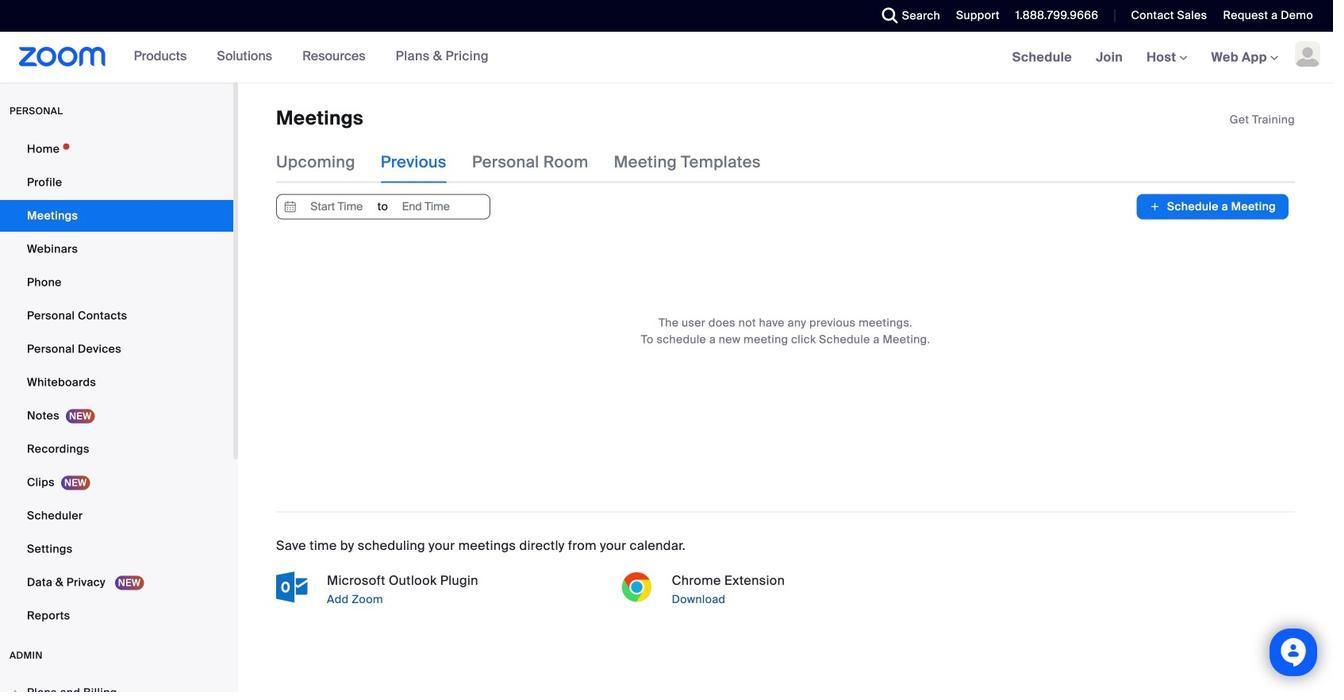 Task type: locate. For each thing, give the bounding box(es) containing it.
product information navigation
[[106, 32, 501, 83]]

banner
[[0, 32, 1333, 84]]

profile picture image
[[1295, 41, 1321, 67]]

application
[[1230, 112, 1295, 128]]

add image
[[1150, 199, 1161, 215]]

menu item
[[0, 678, 233, 692]]

personal menu menu
[[0, 133, 233, 633]]

tabs of meeting tab list
[[276, 142, 786, 183]]



Task type: vqa. For each thing, say whether or not it's contained in the screenshot.
the 'Learn more about your License Type' image
no



Task type: describe. For each thing, give the bounding box(es) containing it.
date image
[[281, 195, 300, 219]]

meetings navigation
[[1001, 32, 1333, 84]]

right image
[[11, 688, 21, 692]]

Date Range Picker End field
[[389, 195, 463, 219]]

zoom logo image
[[19, 47, 106, 67]]

Date Range Picker Start field
[[300, 195, 373, 219]]



